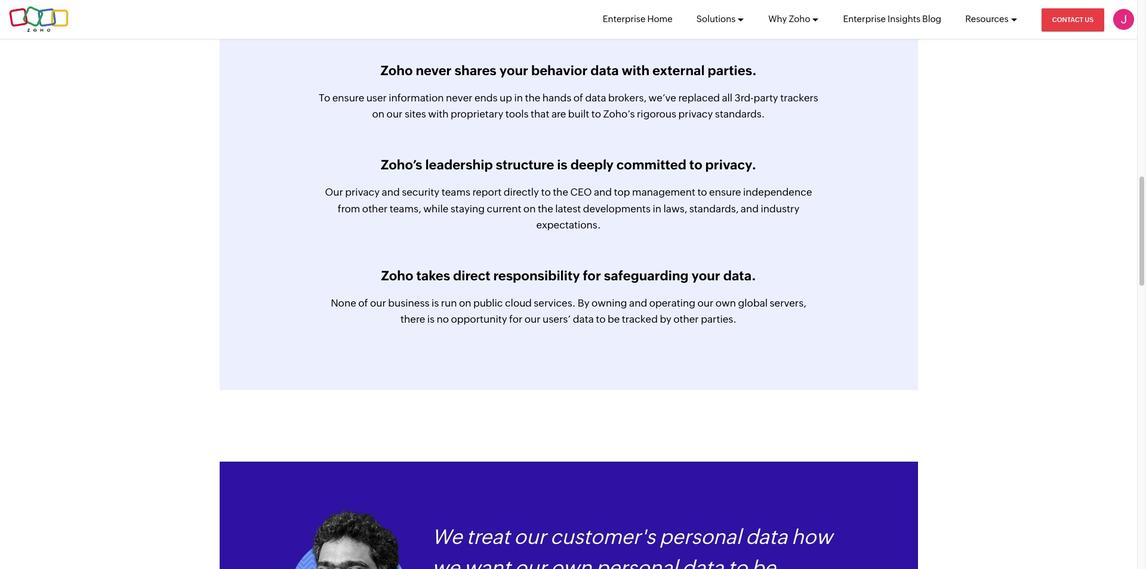 Task type: describe. For each thing, give the bounding box(es) containing it.
0 vertical spatial parties.
[[708, 63, 757, 78]]

our inside to ensure user information never ends up in the hands of data brokers, we've replaced all 3rd-party trackers on our sites with proprietary tools that are built to zoho's rigorous privacy standards.
[[387, 108, 403, 120]]

1 vertical spatial personal
[[596, 557, 678, 570]]

solutions
[[697, 14, 736, 24]]

in inside our privacy and security teams report directly to the ceo and top management to ensure independence from other teams, while staying current on the latest developments in laws, standards, and industry expectations.
[[653, 203, 662, 215]]

laws,
[[664, 203, 688, 215]]

global
[[739, 297, 768, 309]]

our right operating
[[698, 297, 714, 309]]

home
[[648, 14, 673, 24]]

insights
[[888, 14, 921, 24]]

brokers,
[[609, 92, 647, 104]]

opportunity
[[451, 314, 507, 326]]

of inside to ensure user information never ends up in the hands of data brokers, we've replaced all 3rd-party trackers on our sites with proprietary tools that are built to zoho's rigorous privacy standards.
[[574, 92, 584, 104]]

enterprise insights blog
[[844, 14, 942, 24]]

structure
[[496, 158, 554, 173]]

owning
[[592, 297, 628, 309]]

no
[[437, 314, 449, 326]]

party
[[754, 92, 779, 104]]

and inside none of our business is run on public cloud services. by owning and operating our own global servers, there is no opportunity for our users' data to be tracked by other parties.
[[630, 297, 648, 309]]

public
[[474, 297, 503, 309]]

user
[[367, 92, 387, 104]]

zoho for zoho takes direct responsibility for safeguarding your data.
[[381, 269, 414, 284]]

1 horizontal spatial your
[[692, 269, 721, 284]]

up
[[500, 92, 513, 104]]

directly
[[504, 187, 539, 199]]

customer's
[[551, 526, 656, 549]]

run
[[441, 297, 457, 309]]

servers,
[[770, 297, 807, 309]]

proprietary
[[451, 108, 504, 120]]

0 vertical spatial zoho
[[789, 14, 811, 24]]

data inside to ensure user information never ends up in the hands of data brokers, we've replaced all 3rd-party trackers on our sites with proprietary tools that are built to zoho's rigorous privacy standards.
[[586, 92, 607, 104]]

0 vertical spatial personal
[[660, 526, 742, 549]]

our left business
[[370, 297, 386, 309]]

contact us
[[1053, 16, 1094, 23]]

enterprise insights blog link
[[844, 0, 942, 38]]

business
[[388, 297, 430, 309]]

zoho never shares your behavior data with external parties.
[[381, 63, 757, 78]]

data.
[[724, 269, 756, 284]]

the for your
[[525, 92, 541, 104]]

leadership
[[425, 158, 493, 173]]

on inside to ensure user information never ends up in the hands of data brokers, we've replaced all 3rd-party trackers on our sites with proprietary tools that are built to zoho's rigorous privacy standards.
[[372, 108, 385, 120]]

are
[[552, 108, 566, 120]]

by
[[660, 314, 672, 326]]

safeguarding
[[604, 269, 689, 284]]

security
[[402, 187, 440, 199]]

data inside none of our business is run on public cloud services. by owning and operating our own global servers, there is no opportunity for our users' data to be tracked by other parties.
[[573, 314, 594, 326]]

on inside none of our business is run on public cloud services. by owning and operating our own global servers, there is no opportunity for our users' data to be tracked by other parties.
[[459, 297, 472, 309]]

none of our business is run on public cloud services. by owning and operating our own global servers, there is no opportunity for our users' data to be tracked by other parties.
[[331, 297, 807, 326]]

raju vegesna image
[[289, 506, 408, 570]]

and left industry
[[741, 203, 759, 215]]

contact us link
[[1042, 8, 1105, 32]]

0 vertical spatial never
[[416, 63, 452, 78]]

james peterson image
[[1114, 9, 1135, 30]]

takes
[[417, 269, 450, 284]]

2 vertical spatial the
[[538, 203, 554, 215]]

contact
[[1053, 16, 1084, 23]]

2 vertical spatial is
[[427, 314, 435, 326]]

how
[[792, 526, 833, 549]]

3rd-
[[735, 92, 754, 104]]

0 vertical spatial with
[[622, 63, 650, 78]]

1 vertical spatial is
[[432, 297, 439, 309]]

zoho enterprise logo image
[[9, 6, 69, 33]]

shares
[[455, 63, 497, 78]]

why zoho
[[769, 14, 811, 24]]

by
[[578, 297, 590, 309]]

zoho takes direct responsibility for safeguarding your data.
[[381, 269, 756, 284]]

in inside to ensure user information never ends up in the hands of data brokers, we've replaced all 3rd-party trackers on our sites with proprietary tools that are built to zoho's rigorous privacy standards.
[[515, 92, 523, 104]]

our right the want at the left of the page
[[515, 557, 547, 570]]

ensure inside to ensure user information never ends up in the hands of data brokers, we've replaced all 3rd-party trackers on our sites with proprietary tools that are built to zoho's rigorous privacy standards.
[[333, 92, 364, 104]]

operating
[[650, 297, 696, 309]]

the for is
[[553, 187, 569, 199]]

to inside none of our business is run on public cloud services. by owning and operating our own global servers, there is no opportunity for our users' data to be tracked by other parties.
[[596, 314, 606, 326]]

top
[[614, 187, 631, 199]]

our privacy and security teams report directly to the ceo and top management to ensure independence from other teams, while staying current on the latest developments in laws, standards, and industry expectations.
[[325, 187, 813, 231]]

our right treat
[[514, 526, 546, 549]]

zoho's leadership structure is deeply committed to privacy.
[[381, 158, 757, 173]]

all
[[722, 92, 733, 104]]

developments
[[583, 203, 651, 215]]

want
[[464, 557, 511, 570]]

we
[[432, 557, 460, 570]]

expectations.
[[537, 219, 601, 231]]

we've
[[649, 92, 677, 104]]

external
[[653, 63, 705, 78]]

privacy inside our privacy and security teams report directly to the ceo and top management to ensure independence from other teams, while staying current on the latest developments in laws, standards, and industry expectations.
[[345, 187, 380, 199]]

while
[[424, 203, 449, 215]]

from
[[338, 203, 360, 215]]

none
[[331, 297, 356, 309]]



Task type: locate. For each thing, give the bounding box(es) containing it.
for inside none of our business is run on public cloud services. by owning and operating our own global servers, there is no opportunity for our users' data to be tracked by other parties.
[[510, 314, 523, 326]]

committed
[[617, 158, 687, 173]]

own left global at the right of the page
[[716, 297, 737, 309]]

data
[[591, 63, 619, 78], [586, 92, 607, 104], [573, 314, 594, 326], [746, 526, 788, 549], [682, 557, 724, 570]]

0 horizontal spatial enterprise
[[603, 14, 646, 24]]

the up latest
[[553, 187, 569, 199]]

there
[[401, 314, 425, 326]]

enterprise inside enterprise insights blog link
[[844, 14, 886, 24]]

1 enterprise from the left
[[603, 14, 646, 24]]

why
[[769, 14, 787, 24]]

teams,
[[390, 203, 422, 215]]

tools
[[506, 108, 529, 120]]

never up information
[[416, 63, 452, 78]]

we treat our customer's personal data how we want our own personal data to b
[[432, 526, 833, 570]]

deeply
[[571, 158, 614, 173]]

privacy
[[679, 108, 713, 120], [345, 187, 380, 199]]

ensure right to
[[333, 92, 364, 104]]

1 vertical spatial zoho
[[381, 63, 413, 78]]

enterprise for enterprise home
[[603, 14, 646, 24]]

is left no at the bottom left of the page
[[427, 314, 435, 326]]

on down 'user'
[[372, 108, 385, 120]]

ends
[[475, 92, 498, 104]]

0 horizontal spatial own
[[551, 557, 592, 570]]

our
[[387, 108, 403, 120], [370, 297, 386, 309], [698, 297, 714, 309], [525, 314, 541, 326], [514, 526, 546, 549], [515, 557, 547, 570]]

other
[[362, 203, 388, 215], [674, 314, 699, 326]]

1 vertical spatial ensure
[[710, 187, 742, 199]]

1 vertical spatial for
[[510, 314, 523, 326]]

0 horizontal spatial in
[[515, 92, 523, 104]]

zoho's
[[604, 108, 635, 120], [381, 158, 423, 173]]

personal
[[660, 526, 742, 549], [596, 557, 678, 570]]

sites
[[405, 108, 426, 120]]

trackers
[[781, 92, 819, 104]]

zoho up business
[[381, 269, 414, 284]]

of up built at top
[[574, 92, 584, 104]]

0 vertical spatial other
[[362, 203, 388, 215]]

1 vertical spatial other
[[674, 314, 699, 326]]

0 horizontal spatial zoho's
[[381, 158, 423, 173]]

0 horizontal spatial privacy
[[345, 187, 380, 199]]

0 horizontal spatial with
[[428, 108, 449, 120]]

1 vertical spatial privacy
[[345, 187, 380, 199]]

2 horizontal spatial on
[[524, 203, 536, 215]]

other inside our privacy and security teams report directly to the ceo and top management to ensure independence from other teams, while staying current on the latest developments in laws, standards, and industry expectations.
[[362, 203, 388, 215]]

1 vertical spatial parties.
[[701, 314, 737, 326]]

enterprise home
[[603, 14, 673, 24]]

2 vertical spatial zoho
[[381, 269, 414, 284]]

0 vertical spatial for
[[583, 269, 601, 284]]

and up teams,
[[382, 187, 400, 199]]

0 vertical spatial the
[[525, 92, 541, 104]]

to
[[592, 108, 602, 120], [690, 158, 703, 173], [541, 187, 551, 199], [698, 187, 708, 199], [596, 314, 606, 326], [728, 557, 748, 570]]

resources
[[966, 14, 1009, 24]]

zoho right why
[[789, 14, 811, 24]]

1 vertical spatial never
[[446, 92, 473, 104]]

is left deeply
[[557, 158, 568, 173]]

enterprise
[[603, 14, 646, 24], [844, 14, 886, 24]]

other right "from"
[[362, 203, 388, 215]]

zoho's inside to ensure user information never ends up in the hands of data brokers, we've replaced all 3rd-party trackers on our sites with proprietary tools that are built to zoho's rigorous privacy standards.
[[604, 108, 635, 120]]

our down cloud
[[525, 314, 541, 326]]

direct
[[453, 269, 491, 284]]

and left top at the top of the page
[[594, 187, 612, 199]]

is
[[557, 158, 568, 173], [432, 297, 439, 309], [427, 314, 435, 326]]

responsibility
[[494, 269, 580, 284]]

for
[[583, 269, 601, 284], [510, 314, 523, 326]]

hands
[[543, 92, 572, 104]]

of
[[574, 92, 584, 104], [358, 297, 368, 309]]

behavior
[[532, 63, 588, 78]]

1 horizontal spatial own
[[716, 297, 737, 309]]

that
[[531, 108, 550, 120]]

2 enterprise from the left
[[844, 14, 886, 24]]

0 vertical spatial of
[[574, 92, 584, 104]]

0 vertical spatial own
[[716, 297, 737, 309]]

standards.
[[715, 108, 765, 120]]

teams
[[442, 187, 471, 199]]

with up brokers,
[[622, 63, 650, 78]]

0 horizontal spatial for
[[510, 314, 523, 326]]

enterprise left "home" at top
[[603, 14, 646, 24]]

our
[[325, 187, 343, 199]]

1 vertical spatial of
[[358, 297, 368, 309]]

the up the that
[[525, 92, 541, 104]]

us
[[1085, 16, 1094, 23]]

1 vertical spatial your
[[692, 269, 721, 284]]

never inside to ensure user information never ends up in the hands of data brokers, we've replaced all 3rd-party trackers on our sites with proprietary tools that are built to zoho's rigorous privacy standards.
[[446, 92, 473, 104]]

to inside to ensure user information never ends up in the hands of data brokers, we've replaced all 3rd-party trackers on our sites with proprietary tools that are built to zoho's rigorous privacy standards.
[[592, 108, 602, 120]]

never
[[416, 63, 452, 78], [446, 92, 473, 104]]

is left run
[[432, 297, 439, 309]]

built
[[569, 108, 590, 120]]

own inside none of our business is run on public cloud services. by owning and operating our own global servers, there is no opportunity for our users' data to be tracked by other parties.
[[716, 297, 737, 309]]

current
[[487, 203, 522, 215]]

management
[[633, 187, 696, 199]]

parties. up all
[[708, 63, 757, 78]]

0 horizontal spatial ensure
[[333, 92, 364, 104]]

0 horizontal spatial other
[[362, 203, 388, 215]]

on
[[372, 108, 385, 120], [524, 203, 536, 215], [459, 297, 472, 309]]

users'
[[543, 314, 571, 326]]

on inside our privacy and security teams report directly to the ceo and top management to ensure independence from other teams, while staying current on the latest developments in laws, standards, and industry expectations.
[[524, 203, 536, 215]]

1 horizontal spatial privacy
[[679, 108, 713, 120]]

to inside the we treat our customer's personal data how we want our own personal data to b
[[728, 557, 748, 570]]

independence
[[744, 187, 813, 199]]

1 horizontal spatial other
[[674, 314, 699, 326]]

1 vertical spatial in
[[653, 203, 662, 215]]

1 horizontal spatial on
[[459, 297, 472, 309]]

ceo
[[571, 187, 592, 199]]

treat
[[467, 526, 510, 549]]

0 vertical spatial on
[[372, 108, 385, 120]]

parties.
[[708, 63, 757, 78], [701, 314, 737, 326]]

0 horizontal spatial of
[[358, 297, 368, 309]]

with right sites
[[428, 108, 449, 120]]

1 vertical spatial zoho's
[[381, 158, 423, 173]]

services.
[[534, 297, 576, 309]]

replaced
[[679, 92, 720, 104]]

ensure up standards,
[[710, 187, 742, 199]]

0 vertical spatial in
[[515, 92, 523, 104]]

the left latest
[[538, 203, 554, 215]]

on down directly
[[524, 203, 536, 215]]

0 vertical spatial privacy
[[679, 108, 713, 120]]

enterprise inside enterprise home link
[[603, 14, 646, 24]]

with
[[622, 63, 650, 78], [428, 108, 449, 120]]

other inside none of our business is run on public cloud services. by owning and operating our own global servers, there is no opportunity for our users' data to be tracked by other parties.
[[674, 314, 699, 326]]

1 vertical spatial the
[[553, 187, 569, 199]]

parties. down data.
[[701, 314, 737, 326]]

own inside the we treat our customer's personal data how we want our own personal data to b
[[551, 557, 592, 570]]

with inside to ensure user information never ends up in the hands of data brokers, we've replaced all 3rd-party trackers on our sites with proprietary tools that are built to zoho's rigorous privacy standards.
[[428, 108, 449, 120]]

privacy down replaced in the right top of the page
[[679, 108, 713, 120]]

enterprise for enterprise insights blog
[[844, 14, 886, 24]]

staying
[[451, 203, 485, 215]]

1 horizontal spatial for
[[583, 269, 601, 284]]

never up proprietary
[[446, 92, 473, 104]]

of right none
[[358, 297, 368, 309]]

and
[[382, 187, 400, 199], [594, 187, 612, 199], [741, 203, 759, 215], [630, 297, 648, 309]]

enterprise left insights
[[844, 14, 886, 24]]

report
[[473, 187, 502, 199]]

industry
[[761, 203, 800, 215]]

be
[[608, 314, 620, 326]]

your up up
[[500, 63, 529, 78]]

0 vertical spatial is
[[557, 158, 568, 173]]

privacy inside to ensure user information never ends up in the hands of data brokers, we've replaced all 3rd-party trackers on our sites with proprietary tools that are built to zoho's rigorous privacy standards.
[[679, 108, 713, 120]]

for down cloud
[[510, 314, 523, 326]]

for up the by
[[583, 269, 601, 284]]

blog
[[923, 14, 942, 24]]

zoho's up "security"
[[381, 158, 423, 173]]

ensure inside our privacy and security teams report directly to the ceo and top management to ensure independence from other teams, while staying current on the latest developments in laws, standards, and industry expectations.
[[710, 187, 742, 199]]

we
[[432, 526, 463, 549]]

zoho up information
[[381, 63, 413, 78]]

on right run
[[459, 297, 472, 309]]

1 horizontal spatial in
[[653, 203, 662, 215]]

your left data.
[[692, 269, 721, 284]]

enterprise home link
[[603, 0, 673, 38]]

tracked
[[622, 314, 658, 326]]

0 vertical spatial ensure
[[333, 92, 364, 104]]

zoho
[[789, 14, 811, 24], [381, 63, 413, 78], [381, 269, 414, 284]]

1 horizontal spatial with
[[622, 63, 650, 78]]

and up tracked
[[630, 297, 648, 309]]

1 vertical spatial with
[[428, 108, 449, 120]]

2 vertical spatial on
[[459, 297, 472, 309]]

parties. inside none of our business is run on public cloud services. by owning and operating our own global servers, there is no opportunity for our users' data to be tracked by other parties.
[[701, 314, 737, 326]]

the
[[525, 92, 541, 104], [553, 187, 569, 199], [538, 203, 554, 215]]

to
[[319, 92, 330, 104]]

0 horizontal spatial on
[[372, 108, 385, 120]]

privacy.
[[706, 158, 757, 173]]

1 horizontal spatial of
[[574, 92, 584, 104]]

own down customer's
[[551, 557, 592, 570]]

in
[[515, 92, 523, 104], [653, 203, 662, 215]]

own
[[716, 297, 737, 309], [551, 557, 592, 570]]

the inside to ensure user information never ends up in the hands of data brokers, we've replaced all 3rd-party trackers on our sites with proprietary tools that are built to zoho's rigorous privacy standards.
[[525, 92, 541, 104]]

in right up
[[515, 92, 523, 104]]

our left sites
[[387, 108, 403, 120]]

1 vertical spatial on
[[524, 203, 536, 215]]

cloud
[[505, 297, 532, 309]]

1 horizontal spatial enterprise
[[844, 14, 886, 24]]

0 vertical spatial zoho's
[[604, 108, 635, 120]]

zoho for zoho never shares your behavior data with external parties.
[[381, 63, 413, 78]]

0 horizontal spatial your
[[500, 63, 529, 78]]

rigorous
[[637, 108, 677, 120]]

other right by
[[674, 314, 699, 326]]

1 horizontal spatial ensure
[[710, 187, 742, 199]]

information
[[389, 92, 444, 104]]

zoho's down brokers,
[[604, 108, 635, 120]]

in down the management
[[653, 203, 662, 215]]

privacy up "from"
[[345, 187, 380, 199]]

of inside none of our business is run on public cloud services. by owning and operating our own global servers, there is no opportunity for our users' data to be tracked by other parties.
[[358, 297, 368, 309]]

to ensure user information never ends up in the hands of data brokers, we've replaced all 3rd-party trackers on our sites with proprietary tools that are built to zoho's rigorous privacy standards.
[[319, 92, 819, 120]]

0 vertical spatial your
[[500, 63, 529, 78]]

standards,
[[690, 203, 739, 215]]

1 vertical spatial own
[[551, 557, 592, 570]]

1 horizontal spatial zoho's
[[604, 108, 635, 120]]

latest
[[556, 203, 581, 215]]



Task type: vqa. For each thing, say whether or not it's contained in the screenshot.
Get Started link
no



